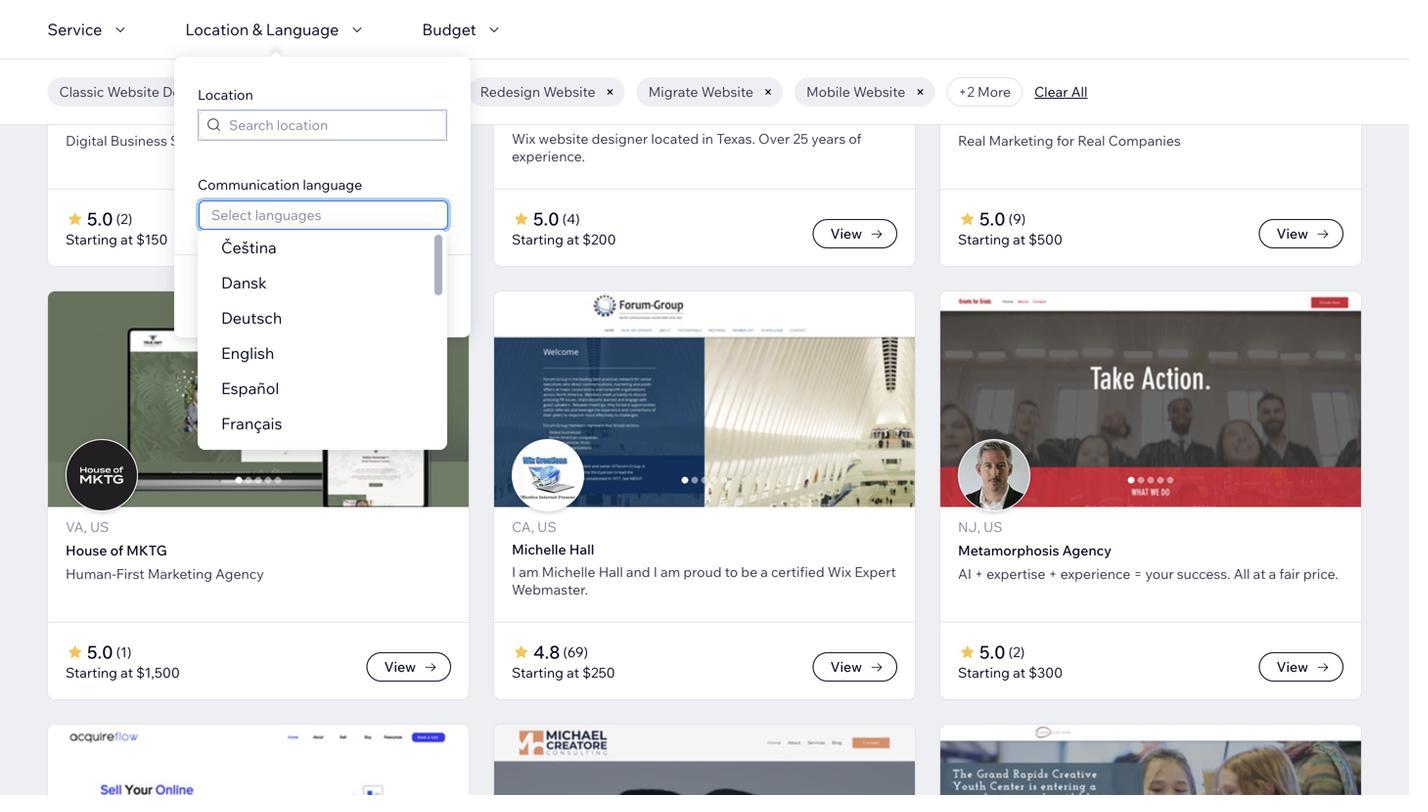 Task type: vqa. For each thing, say whether or not it's contained in the screenshot.
a
yes



Task type: locate. For each thing, give the bounding box(es) containing it.
at down 1
[[120, 665, 133, 682]]

5.0 up starting at $300
[[980, 642, 1006, 664]]

1 vertical spatial clear all button
[[198, 285, 259, 308]]

2 up starting at $300
[[1013, 644, 1021, 661]]

unspoken image
[[941, 0, 1362, 74]]

website up the texas. at the top
[[701, 83, 754, 100]]

a left fair
[[1269, 566, 1277, 583]]

at inside shannon michael consulting element
[[567, 231, 579, 248]]

1 horizontal spatial a
[[1269, 566, 1277, 583]]

clear up deutsch
[[198, 287, 236, 306]]

) inside 4.8 ( 69 )
[[584, 644, 588, 661]]

0 horizontal spatial of
[[110, 542, 123, 559]]

us inside shannon michael consulting element
[[536, 85, 555, 102]]

4 website from the left
[[854, 83, 906, 100]]

english
[[221, 344, 274, 363]]

2 vertical spatial all
[[1234, 566, 1250, 583]]

view inside shannon michael consulting element
[[831, 225, 862, 242]]

at for starting at $200
[[567, 231, 579, 248]]

to
[[725, 564, 738, 581]]

view link inside agave marketing "element"
[[1259, 219, 1344, 249]]

1 horizontal spatial clear all button
[[1035, 83, 1088, 101]]

texas.
[[717, 130, 756, 147]]

real right for
[[1078, 132, 1106, 149]]

5.0 inside the nexontek element
[[87, 208, 113, 230]]

starting down 4.8 at bottom
[[512, 665, 564, 682]]

location left &
[[185, 20, 249, 39]]

5.0 left 1
[[87, 642, 113, 664]]

all up agave marketing real marketing for real companies
[[1072, 83, 1088, 100]]

website
[[107, 83, 159, 100], [543, 83, 596, 100], [701, 83, 754, 100], [854, 83, 906, 100]]

( up starting at $500 at the right top of the page
[[1009, 210, 1013, 228]]

starting inside shannon michael consulting element
[[512, 231, 564, 248]]

1 am from the left
[[519, 564, 539, 581]]

all
[[1072, 83, 1088, 100], [240, 287, 259, 306], [1234, 566, 1250, 583]]

0 vertical spatial location
[[185, 20, 249, 39]]

redesign website
[[480, 83, 596, 100]]

experience
[[1061, 566, 1131, 583]]

forum group image
[[494, 292, 915, 508]]

marketing inside house of mktg "element"
[[148, 566, 212, 583]]

) up $250
[[584, 644, 588, 661]]

located
[[651, 130, 699, 147]]

) up starting at $500 at the right top of the page
[[1022, 210, 1026, 228]]

view link inside shannon michael consulting element
[[813, 219, 898, 249]]

a right be
[[761, 564, 768, 581]]

2 up starting at $150
[[121, 210, 128, 228]]

companies
[[1109, 132, 1181, 149]]

0 vertical spatial all
[[1072, 83, 1088, 100]]

view link for starting at $500
[[1259, 219, 1344, 249]]

2 inside metamorphosis agency element
[[1013, 644, 1021, 661]]

michelle hall element
[[73, 291, 1410, 701]]

starting left "$150"
[[66, 231, 117, 248]]

1 vertical spatial clear all
[[198, 287, 259, 306]]

0 horizontal spatial 5.0 ( 2 )
[[87, 208, 132, 230]]

1 horizontal spatial 2
[[1013, 644, 1021, 661]]

us for 4.8 ( 69 )
[[538, 519, 557, 536]]

at down 9
[[1013, 231, 1026, 248]]

( up starting at $300
[[1009, 644, 1013, 661]]

starting at $250
[[512, 665, 615, 682]]

+
[[975, 566, 984, 583], [1049, 566, 1058, 583]]

( right 4.8 at bottom
[[563, 644, 568, 661]]

=
[[1134, 566, 1143, 583]]

expertise
[[987, 566, 1046, 583]]

) inside the nexontek element
[[128, 210, 132, 228]]

all right success.
[[1234, 566, 1250, 583]]

starting for starting at $500
[[958, 231, 1010, 248]]

1 horizontal spatial 5.0 ( 2 )
[[980, 642, 1025, 664]]

agency inside house of mktg "element"
[[215, 566, 264, 583]]

2 vertical spatial marketing
[[148, 566, 212, 583]]

5.0 for starting at $150
[[87, 208, 113, 230]]

hall
[[569, 541, 594, 558], [599, 564, 623, 581]]

starting inside michelle hall element
[[512, 665, 564, 682]]

1 horizontal spatial am
[[661, 564, 680, 581]]

mobile
[[807, 83, 850, 100]]

starting down 5.0 ( 4 )
[[512, 231, 564, 248]]

5.0 inside shannon michael consulting element
[[533, 208, 559, 230]]

view inside the nexontek element
[[384, 225, 416, 242]]

1 vertical spatial 2
[[1013, 644, 1021, 661]]

deutsch
[[221, 308, 282, 328]]

all inside "filter by" group
[[1072, 83, 1088, 100]]

( for $1,500
[[116, 644, 121, 661]]

5.0 ( 2 ) up starting at $300
[[980, 642, 1025, 664]]

0 horizontal spatial i
[[512, 564, 516, 581]]

us right va,
[[90, 519, 109, 536]]

0 horizontal spatial 2
[[121, 210, 128, 228]]

0 horizontal spatial wix
[[512, 130, 536, 147]]

i
[[512, 564, 516, 581], [654, 564, 658, 581]]

1 website from the left
[[107, 83, 159, 100]]

starting down 5.0 ( 9 )
[[958, 231, 1010, 248]]

( up starting at $150
[[116, 210, 121, 228]]

1 vertical spatial location
[[198, 86, 253, 103]]

0 horizontal spatial clear all button
[[198, 285, 259, 308]]

service button
[[47, 18, 131, 41]]

of
[[849, 130, 862, 147], [110, 542, 123, 559]]

4.8 ( 69 )
[[533, 642, 588, 664]]

1 vertical spatial clear
[[198, 287, 236, 306]]

website right mobile
[[854, 83, 906, 100]]

am up webmaster.
[[519, 564, 539, 581]]

view link inside the nexontek element
[[367, 219, 451, 249]]

at left $300
[[1013, 665, 1026, 682]]

5.0 inside agave marketing "element"
[[980, 208, 1006, 230]]

michelle up webmaster.
[[542, 564, 596, 581]]

1 horizontal spatial of
[[849, 130, 862, 147]]

wix inside shannon michael consulting wix website designer located in texas. over 25 years of experience.
[[512, 130, 536, 147]]

0 vertical spatial hall
[[569, 541, 594, 558]]

view for $300
[[1277, 659, 1309, 676]]

am
[[519, 564, 539, 581], [661, 564, 680, 581]]

at left "$150"
[[120, 231, 133, 248]]

) up starting at $150
[[128, 210, 132, 228]]

2 i from the left
[[654, 564, 658, 581]]

in
[[702, 130, 714, 147]]

view inside agave marketing "element"
[[1277, 225, 1309, 242]]

view link inside metamorphosis agency element
[[1259, 653, 1344, 682]]

clear
[[1035, 83, 1068, 100], [198, 287, 236, 306]]

2 website from the left
[[543, 83, 596, 100]]

starting left $300
[[958, 665, 1010, 682]]

va, us
[[66, 519, 109, 536]]

( inside 5.0 ( 9 )
[[1009, 210, 1013, 228]]

starting down 5.0 ( 1 )
[[66, 665, 117, 682]]

shannon michael consulting wix website designer located in texas. over 25 years of experience.
[[512, 108, 862, 165]]

) inside metamorphosis agency element
[[1021, 644, 1025, 661]]

webmaster.
[[512, 581, 588, 599]]

) inside 5.0 ( 9 )
[[1022, 210, 1026, 228]]

starting for starting at $250
[[512, 665, 564, 682]]

1 vertical spatial wix
[[828, 564, 852, 581]]

list box
[[198, 230, 447, 477]]

0 horizontal spatial agency
[[215, 566, 264, 583]]

at for starting at $300
[[1013, 665, 1026, 682]]

0 horizontal spatial clear all
[[198, 287, 259, 306]]

location
[[185, 20, 249, 39], [198, 86, 253, 103]]

0 vertical spatial clear all
[[1035, 83, 1088, 100]]

clear all
[[1035, 83, 1088, 100], [198, 287, 259, 306]]

of up first
[[110, 542, 123, 559]]

michelle down ca, us
[[512, 541, 566, 558]]

starting at $1,500
[[66, 665, 180, 682]]

clear all up agave marketing real marketing for real companies
[[1035, 83, 1088, 100]]

view link inside house of mktg "element"
[[367, 653, 451, 682]]

of inside shannon michael consulting wix website designer located in texas. over 25 years of experience.
[[849, 130, 862, 147]]

your
[[1146, 566, 1174, 583]]

0 vertical spatial clear all button
[[1035, 83, 1088, 101]]

us up shannon
[[536, 85, 555, 102]]

0 vertical spatial michelle
[[512, 541, 566, 558]]

) up starting at $1,500
[[127, 644, 132, 661]]

( inside 4.8 ( 69 )
[[563, 644, 568, 661]]

( inside the nexontek element
[[116, 210, 121, 228]]

website for mobile
[[854, 83, 906, 100]]

clear all button up agave marketing real marketing for real companies
[[1035, 83, 1088, 101]]

michelle
[[512, 541, 566, 558], [542, 564, 596, 581]]

view link
[[367, 219, 451, 249], [813, 219, 898, 249], [1259, 219, 1344, 249], [367, 653, 451, 682], [813, 653, 898, 682], [1259, 653, 1344, 682]]

1 vertical spatial 5.0 ( 2 )
[[980, 642, 1025, 664]]

all up deutsch
[[240, 287, 259, 306]]

tx,
[[512, 85, 533, 102]]

) for $500
[[1022, 210, 1026, 228]]

at inside agave marketing "element"
[[1013, 231, 1026, 248]]

5.0 ( 2 ) inside the nexontek element
[[87, 208, 132, 230]]

mobile website
[[807, 83, 906, 100]]

2 inside the nexontek element
[[121, 210, 128, 228]]

) for $300
[[1021, 644, 1025, 661]]

starting inside the nexontek element
[[66, 231, 117, 248]]

human-first marketing agency
[[66, 566, 264, 583]]

location inside location & language button
[[185, 20, 249, 39]]

a for 4.8
[[761, 564, 768, 581]]

us inside michelle hall element
[[538, 519, 557, 536]]

marketing down 'mktg'
[[148, 566, 212, 583]]

( for $500
[[1009, 210, 1013, 228]]

at inside the nexontek element
[[120, 231, 133, 248]]

(
[[116, 210, 121, 228], [562, 210, 567, 228], [1009, 210, 1013, 228], [116, 644, 121, 661], [563, 644, 568, 661], [1009, 644, 1013, 661]]

clear all for the bottom clear all button
[[198, 287, 259, 306]]

at inside michelle hall element
[[567, 665, 579, 682]]

1 horizontal spatial clear all
[[1035, 83, 1088, 100]]

0 vertical spatial wix
[[512, 130, 536, 147]]

success.
[[1177, 566, 1231, 583]]

+ right ai
[[975, 566, 984, 583]]

3 website from the left
[[701, 83, 754, 100]]

certified
[[771, 564, 825, 581]]

marketing up for
[[1002, 109, 1068, 126]]

ca,
[[512, 519, 534, 536]]

view link inside michelle hall element
[[813, 653, 898, 682]]

5.0 ( 2 ) inside metamorphosis agency element
[[980, 642, 1025, 664]]

0 vertical spatial marketing
[[1002, 109, 1068, 126]]

view
[[384, 225, 416, 242], [831, 225, 862, 242], [1277, 225, 1309, 242], [384, 659, 416, 676], [831, 659, 862, 676], [1277, 659, 1309, 676]]

1 horizontal spatial i
[[654, 564, 658, 581]]

house of mktg image
[[67, 440, 137, 511]]

0 horizontal spatial hall
[[569, 541, 594, 558]]

5.0 left 4
[[533, 208, 559, 230]]

starting for starting at $200
[[512, 231, 564, 248]]

clear up agave marketing real marketing for real companies
[[1035, 83, 1068, 100]]

agave marketing element
[[520, 0, 1410, 267]]

i right "and"
[[654, 564, 658, 581]]

) inside 5.0 ( 1 )
[[127, 644, 132, 661]]

0 horizontal spatial all
[[240, 287, 259, 306]]

budget button
[[422, 18, 506, 41]]

metamorphosis
[[958, 542, 1060, 559]]

real down the agave
[[958, 132, 986, 149]]

agency inside metamorphosis agency element
[[1063, 542, 1112, 559]]

1 i from the left
[[512, 564, 516, 581]]

0 horizontal spatial am
[[519, 564, 539, 581]]

website up michael
[[543, 83, 596, 100]]

5.0 ( 2 )
[[87, 208, 132, 230], [980, 642, 1025, 664]]

1 vertical spatial michelle
[[542, 564, 596, 581]]

starting inside metamorphosis agency element
[[958, 665, 1010, 682]]

nc, us
[[958, 85, 1004, 102]]

am right "and"
[[661, 564, 680, 581]]

1 horizontal spatial real
[[1078, 132, 1106, 149]]

1 vertical spatial agency
[[215, 566, 264, 583]]

5.0 inside house of mktg "element"
[[87, 642, 113, 664]]

1 vertical spatial of
[[110, 542, 123, 559]]

of right the years
[[849, 130, 862, 147]]

1 horizontal spatial hall
[[599, 564, 623, 581]]

0 vertical spatial 2
[[121, 210, 128, 228]]

0 horizontal spatial clear
[[198, 287, 236, 306]]

hall up webmaster.
[[569, 541, 594, 558]]

starting
[[66, 231, 117, 248], [512, 231, 564, 248], [958, 231, 1010, 248], [66, 665, 117, 682], [512, 665, 564, 682], [958, 665, 1010, 682]]

français
[[221, 414, 282, 434]]

at for starting at $250
[[567, 665, 579, 682]]

( inside metamorphosis agency element
[[1009, 644, 1013, 661]]

view inside michelle hall element
[[831, 659, 862, 676]]

a
[[761, 564, 768, 581], [1269, 566, 1277, 583]]

clear all button inside "filter by" group
[[1035, 83, 1088, 101]]

( for $300
[[1009, 644, 1013, 661]]

us right nj,
[[984, 519, 1003, 536]]

wix left expert
[[828, 564, 852, 581]]

marketing left for
[[989, 132, 1054, 149]]

) inside 5.0 ( 4 )
[[576, 210, 580, 228]]

0 vertical spatial agency
[[1063, 542, 1112, 559]]

clear all inside "filter by" group
[[1035, 83, 1088, 100]]

us for 5.0 ( 9 )
[[985, 85, 1004, 102]]

consulting
[[626, 108, 697, 125]]

solutions
[[170, 132, 231, 149]]

us inside metamorphosis agency element
[[984, 519, 1003, 536]]

dansk
[[221, 273, 267, 293]]

us right nc,
[[985, 85, 1004, 102]]

0 horizontal spatial a
[[761, 564, 768, 581]]

us inside agave marketing "element"
[[985, 85, 1004, 102]]

5.0 left 9
[[980, 208, 1006, 230]]

( for $150
[[116, 210, 121, 228]]

at inside house of mktg "element"
[[120, 665, 133, 682]]

5.0 up starting at $150
[[87, 208, 113, 230]]

at down 4
[[567, 231, 579, 248]]

tx, us
[[512, 85, 555, 102]]

) up starting at $300
[[1021, 644, 1025, 661]]

a inside i am michelle hall and i am proud to be a certified wix expert webmaster.
[[761, 564, 768, 581]]

view for $150
[[384, 225, 416, 242]]

marketing
[[1002, 109, 1068, 126], [989, 132, 1054, 149], [148, 566, 212, 583]]

1 horizontal spatial all
[[1072, 83, 1088, 100]]

view link for starting at $200
[[813, 219, 898, 249]]

view link for starting at $250
[[813, 653, 898, 682]]

clear all up deutsch
[[198, 287, 259, 306]]

view link for starting at $300
[[1259, 653, 1344, 682]]

5.0 inside metamorphosis agency element
[[980, 642, 1006, 664]]

years
[[812, 130, 846, 147]]

us up michelle hall
[[538, 519, 557, 536]]

) up starting at $200
[[576, 210, 580, 228]]

us for 5.0 ( 2 )
[[984, 519, 1003, 536]]

website for classic
[[107, 83, 159, 100]]

starting inside house of mktg "element"
[[66, 665, 117, 682]]

0 vertical spatial of
[[849, 130, 862, 147]]

📃consulting image
[[494, 725, 915, 796]]

1 horizontal spatial wix
[[828, 564, 852, 581]]

at
[[120, 231, 133, 248], [567, 231, 579, 248], [1013, 231, 1026, 248], [1253, 566, 1266, 583], [120, 665, 133, 682], [567, 665, 579, 682], [1013, 665, 1026, 682]]

view link for starting at $150
[[367, 219, 451, 249]]

1 horizontal spatial +
[[1049, 566, 1058, 583]]

( inside 5.0 ( 4 )
[[562, 210, 567, 228]]

at down 69
[[567, 665, 579, 682]]

view for $500
[[1277, 225, 1309, 242]]

( inside 5.0 ( 1 )
[[116, 644, 121, 661]]

4.8
[[533, 642, 560, 664]]

classic website design
[[59, 83, 207, 100]]

budget
[[422, 20, 476, 39]]

website up nexontek
[[107, 83, 159, 100]]

9
[[1013, 210, 1022, 228]]

starting at $500
[[958, 231, 1063, 248]]

designer
[[592, 130, 648, 147]]

5.0
[[87, 208, 113, 230], [533, 208, 559, 230], [980, 208, 1006, 230], [87, 642, 113, 664], [980, 642, 1006, 664]]

1 horizontal spatial clear
[[1035, 83, 1068, 100]]

( up starting at $200
[[562, 210, 567, 228]]

( for $200
[[562, 210, 567, 228]]

) for $1,500
[[127, 644, 132, 661]]

view for $250
[[831, 659, 862, 676]]

1 vertical spatial hall
[[599, 564, 623, 581]]

starting inside agave marketing "element"
[[958, 231, 1010, 248]]

2 horizontal spatial all
[[1234, 566, 1250, 583]]

$150
[[136, 231, 168, 248]]

$1,500
[[136, 665, 180, 682]]

view inside house of mktg "element"
[[384, 659, 416, 676]]

+ down metamorphosis agency
[[1049, 566, 1058, 583]]

( up starting at $1,500
[[116, 644, 121, 661]]

us inside "element"
[[90, 519, 109, 536]]

wix down shannon
[[512, 130, 536, 147]]

clear all button down čeština
[[198, 285, 259, 308]]

5.0 ( 2 ) up starting at $150
[[87, 208, 132, 230]]

0 horizontal spatial real
[[958, 132, 986, 149]]

real
[[958, 132, 986, 149], [1078, 132, 1106, 149]]

website for migrate
[[701, 83, 754, 100]]

0 horizontal spatial +
[[975, 566, 984, 583]]

location up "solutions"
[[198, 86, 253, 103]]

0 vertical spatial clear
[[1035, 83, 1068, 100]]

0 vertical spatial 5.0 ( 2 )
[[87, 208, 132, 230]]

metamorphosis agency
[[958, 542, 1112, 559]]

1 vertical spatial marketing
[[989, 132, 1054, 149]]

list box containing čeština
[[198, 230, 447, 477]]

view inside metamorphosis agency element
[[1277, 659, 1309, 676]]

hall left "and"
[[599, 564, 623, 581]]

i up webmaster.
[[512, 564, 516, 581]]

1 horizontal spatial agency
[[1063, 542, 1112, 559]]



Task type: describe. For each thing, give the bounding box(es) containing it.
at for starting at $1,500
[[120, 665, 133, 682]]

redesign
[[480, 83, 540, 100]]

$200
[[583, 231, 616, 248]]

ai
[[958, 566, 972, 583]]

digital
[[66, 132, 107, 149]]

ca, us
[[512, 519, 557, 536]]

5.0 ( 2 ) for $300
[[980, 642, 1025, 664]]

london, gb
[[66, 85, 141, 102]]

) for $150
[[128, 210, 132, 228]]

1 + from the left
[[975, 566, 984, 583]]

agave marketing image
[[959, 7, 1030, 77]]

location for location & language
[[185, 20, 249, 39]]

us for 5.0 ( 1 )
[[90, 519, 109, 536]]

grants for grads image
[[941, 292, 1362, 508]]

location & language button
[[185, 18, 368, 41]]

starting at $300
[[958, 665, 1063, 682]]

agave
[[958, 109, 999, 126]]

for
[[1057, 132, 1075, 149]]

mktg
[[126, 542, 167, 559]]

metamorphosis agency image
[[959, 440, 1030, 511]]

2 + from the left
[[1049, 566, 1058, 583]]

i am michelle hall and i am proud to be a certified wix expert webmaster.
[[512, 564, 896, 599]]

and
[[626, 564, 650, 581]]

shannon michael consulting image
[[513, 7, 583, 77]]

service
[[47, 20, 102, 39]]

starting for starting at $1,500
[[66, 665, 117, 682]]

starting at $200
[[512, 231, 616, 248]]

nj,
[[958, 519, 981, 536]]

gb
[[121, 85, 141, 102]]

$500
[[1029, 231, 1063, 248]]

true grit creative co image
[[48, 292, 469, 508]]

michelle hall
[[512, 541, 594, 558]]

69
[[568, 644, 584, 661]]

location & language
[[185, 20, 339, 39]]

filter by group
[[47, 77, 1088, 107]]

) for $200
[[576, 210, 580, 228]]

4
[[567, 210, 576, 228]]

hall inside i am michelle hall and i am proud to be a certified wix expert webmaster.
[[599, 564, 623, 581]]

language
[[266, 20, 339, 39]]

25
[[793, 130, 809, 147]]

metamorphosis agency element
[[520, 291, 1410, 701]]

5.0 for starting at $300
[[980, 642, 1006, 664]]

shannon
[[512, 108, 569, 125]]

migrate
[[649, 83, 698, 100]]

view for $1,500
[[384, 659, 416, 676]]

5.0 ( 2 ) for $150
[[87, 208, 132, 230]]

+2
[[959, 83, 975, 100]]

experience.
[[512, 148, 585, 165]]

&
[[252, 20, 262, 39]]

nexontek element
[[47, 0, 470, 267]]

communication
[[198, 176, 300, 193]]

Select languages field
[[206, 202, 441, 229]]

5.0 ( 1 )
[[87, 642, 132, 664]]

design
[[163, 83, 207, 100]]

website for redesign
[[543, 83, 596, 100]]

1 real from the left
[[958, 132, 986, 149]]

first
[[116, 566, 145, 583]]

acquireflow image
[[48, 725, 469, 796]]

over
[[759, 130, 790, 147]]

at for starting at $150
[[120, 231, 133, 248]]

michelle hall image
[[513, 440, 583, 511]]

čeština
[[221, 238, 277, 257]]

at for starting at $500
[[1013, 231, 1026, 248]]

zuegel express image
[[48, 0, 469, 74]]

1
[[121, 644, 127, 661]]

wix inside i am michelle hall and i am proud to be a certified wix expert webmaster.
[[828, 564, 852, 581]]

starting at $150
[[66, 231, 168, 248]]

nexontek image
[[67, 7, 137, 77]]

5.0 for starting at $200
[[533, 208, 559, 230]]

more
[[978, 83, 1011, 100]]

cyc image
[[941, 725, 1362, 796]]

location for location
[[198, 86, 253, 103]]

5.0 for starting at $500
[[980, 208, 1006, 230]]

michelle inside i am michelle hall and i am proud to be a certified wix expert webmaster.
[[542, 564, 596, 581]]

हिन्दी
[[221, 449, 250, 469]]

ai + expertise + experience = your success. all at a fair price.
[[958, 566, 1339, 583]]

5.0 ( 4 )
[[533, 208, 580, 230]]

proud
[[684, 564, 722, 581]]

language
[[303, 176, 362, 193]]

2 am from the left
[[661, 564, 680, 581]]

2 real from the left
[[1078, 132, 1106, 149]]

be
[[741, 564, 758, 581]]

house
[[66, 542, 107, 559]]

clear all for clear all button inside the "filter by" group
[[1035, 83, 1088, 100]]

+2 more
[[959, 83, 1011, 100]]

5.0 for starting at $1,500
[[87, 642, 113, 664]]

$300
[[1029, 665, 1063, 682]]

michael
[[573, 108, 623, 125]]

website
[[539, 130, 589, 147]]

1 vertical spatial all
[[240, 287, 259, 306]]

starting for starting at $300
[[958, 665, 1010, 682]]

house of mktg element
[[47, 291, 470, 701]]

( for $250
[[563, 644, 568, 661]]

london,
[[66, 85, 118, 102]]

of inside "element"
[[110, 542, 123, 559]]

starting for starting at $150
[[66, 231, 117, 248]]

va,
[[66, 519, 87, 536]]

shannon michael consulting element
[[73, 0, 1410, 267]]

2 for $300
[[1013, 644, 1021, 661]]

nc,
[[958, 85, 982, 102]]

at left fair
[[1253, 566, 1266, 583]]

price.
[[1304, 566, 1339, 583]]

us for 5.0 ( 4 )
[[536, 85, 555, 102]]

a for 5.0
[[1269, 566, 1277, 583]]

expert
[[855, 564, 896, 581]]

view for $200
[[831, 225, 862, 242]]

human-
[[66, 566, 116, 583]]

business
[[110, 132, 167, 149]]

fair
[[1280, 566, 1301, 583]]

view link for starting at $1,500
[[367, 653, 451, 682]]

español
[[221, 379, 279, 398]]

) for $250
[[584, 644, 588, 661]]

agave marketing real marketing for real companies
[[958, 109, 1181, 149]]

2 for $150
[[121, 210, 128, 228]]

tracy edwards image
[[494, 0, 915, 74]]

classic
[[59, 83, 104, 100]]

nexontek
[[66, 109, 127, 126]]

clear inside "filter by" group
[[1035, 83, 1068, 100]]

all inside metamorphosis agency element
[[1234, 566, 1250, 583]]

Search location field
[[223, 112, 439, 139]]

migrate website
[[649, 83, 754, 100]]

5.0 ( 9 )
[[980, 208, 1026, 230]]

nj, us
[[958, 519, 1003, 536]]



